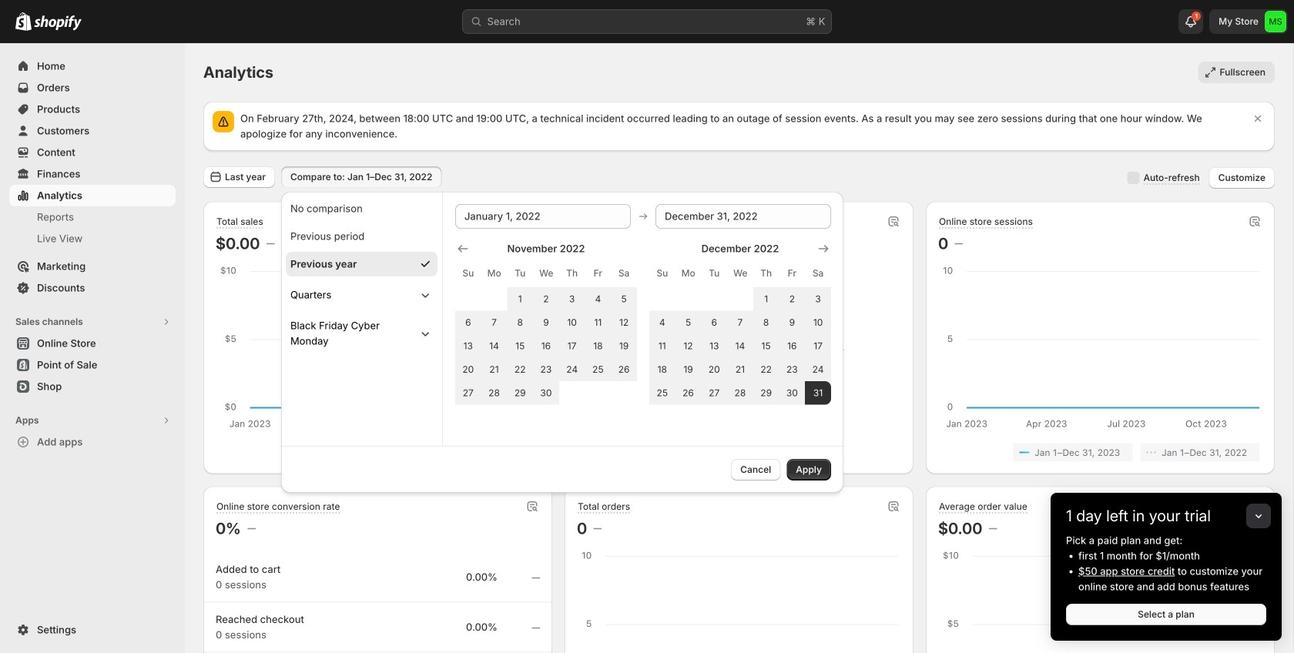 Task type: vqa. For each thing, say whether or not it's contained in the screenshot.
Shipping
no



Task type: locate. For each thing, give the bounding box(es) containing it.
saturday element for second monday element's friday element
[[805, 260, 831, 287]]

1 sunday element from the left
[[455, 260, 481, 287]]

0 horizontal spatial list
[[219, 443, 537, 462]]

1 horizontal spatial grid
[[649, 241, 831, 405]]

1 horizontal spatial sunday element
[[649, 260, 675, 287]]

1 list from the left
[[219, 443, 537, 462]]

monday element
[[481, 260, 507, 287], [675, 260, 701, 287]]

2 wednesday element from the left
[[727, 260, 753, 287]]

1 horizontal spatial thursday element
[[753, 260, 779, 287]]

2 tuesday element from the left
[[701, 260, 727, 287]]

1 horizontal spatial wednesday element
[[727, 260, 753, 287]]

shopify image
[[15, 12, 32, 31], [34, 15, 82, 31]]

thursday element
[[559, 260, 585, 287], [753, 260, 779, 287]]

thursday element for first monday element from the left's friday element
[[559, 260, 585, 287]]

wednesday element
[[533, 260, 559, 287], [727, 260, 753, 287]]

1 horizontal spatial monday element
[[675, 260, 701, 287]]

sunday element
[[455, 260, 481, 287], [649, 260, 675, 287]]

1 horizontal spatial saturday element
[[805, 260, 831, 287]]

saturday element
[[611, 260, 637, 287], [805, 260, 831, 287]]

thursday element down yyyy-mm-dd text field at the top right of the page
[[753, 260, 779, 287]]

wednesday element down yyyy-mm-dd text field at the top right of the page
[[727, 260, 753, 287]]

0 horizontal spatial saturday element
[[611, 260, 637, 287]]

0 horizontal spatial shopify image
[[15, 12, 32, 31]]

friday element for first monday element from the left
[[585, 260, 611, 287]]

tuesday element
[[507, 260, 533, 287], [701, 260, 727, 287]]

tuesday element for first monday element from the left
[[507, 260, 533, 287]]

grid
[[455, 241, 637, 405], [649, 241, 831, 405]]

1 tuesday element from the left
[[507, 260, 533, 287]]

2 grid from the left
[[649, 241, 831, 405]]

0 horizontal spatial monday element
[[481, 260, 507, 287]]

1 saturday element from the left
[[611, 260, 637, 287]]

1 horizontal spatial list
[[941, 443, 1259, 462]]

2 friday element from the left
[[779, 260, 805, 287]]

2 saturday element from the left
[[805, 260, 831, 287]]

thursday element down yyyy-mm-dd text box at left
[[559, 260, 585, 287]]

1 thursday element from the left
[[559, 260, 585, 287]]

0 horizontal spatial tuesday element
[[507, 260, 533, 287]]

friday element
[[585, 260, 611, 287], [779, 260, 805, 287]]

wednesday element down yyyy-mm-dd text box at left
[[533, 260, 559, 287]]

0 horizontal spatial friday element
[[585, 260, 611, 287]]

wednesday element for first monday element from the left's tuesday element
[[533, 260, 559, 287]]

0 horizontal spatial thursday element
[[559, 260, 585, 287]]

1 friday element from the left
[[585, 260, 611, 287]]

1 horizontal spatial friday element
[[779, 260, 805, 287]]

YYYY-MM-DD text field
[[455, 204, 631, 229]]

2 thursday element from the left
[[753, 260, 779, 287]]

tuesday element down yyyy-mm-dd text field at the top right of the page
[[701, 260, 727, 287]]

2 sunday element from the left
[[649, 260, 675, 287]]

1 wednesday element from the left
[[533, 260, 559, 287]]

1 horizontal spatial tuesday element
[[701, 260, 727, 287]]

0 horizontal spatial wednesday element
[[533, 260, 559, 287]]

0 horizontal spatial sunday element
[[455, 260, 481, 287]]

wednesday element for tuesday element related to second monday element
[[727, 260, 753, 287]]

1 monday element from the left
[[481, 260, 507, 287]]

saturday element for first monday element from the left's friday element
[[611, 260, 637, 287]]

2 monday element from the left
[[675, 260, 701, 287]]

list
[[219, 443, 537, 462], [941, 443, 1259, 462]]

0 horizontal spatial grid
[[455, 241, 637, 405]]

tuesday element down yyyy-mm-dd text box at left
[[507, 260, 533, 287]]

1 horizontal spatial shopify image
[[34, 15, 82, 31]]

sunday element for first monday element from the left
[[455, 260, 481, 287]]



Task type: describe. For each thing, give the bounding box(es) containing it.
thursday element for second monday element's friday element
[[753, 260, 779, 287]]

friday element for second monday element
[[779, 260, 805, 287]]

2 list from the left
[[941, 443, 1259, 462]]

1 grid from the left
[[455, 241, 637, 405]]

YYYY-MM-DD text field
[[655, 204, 831, 229]]

tuesday element for second monday element
[[701, 260, 727, 287]]

my store image
[[1265, 11, 1286, 32]]

sunday element for second monday element
[[649, 260, 675, 287]]



